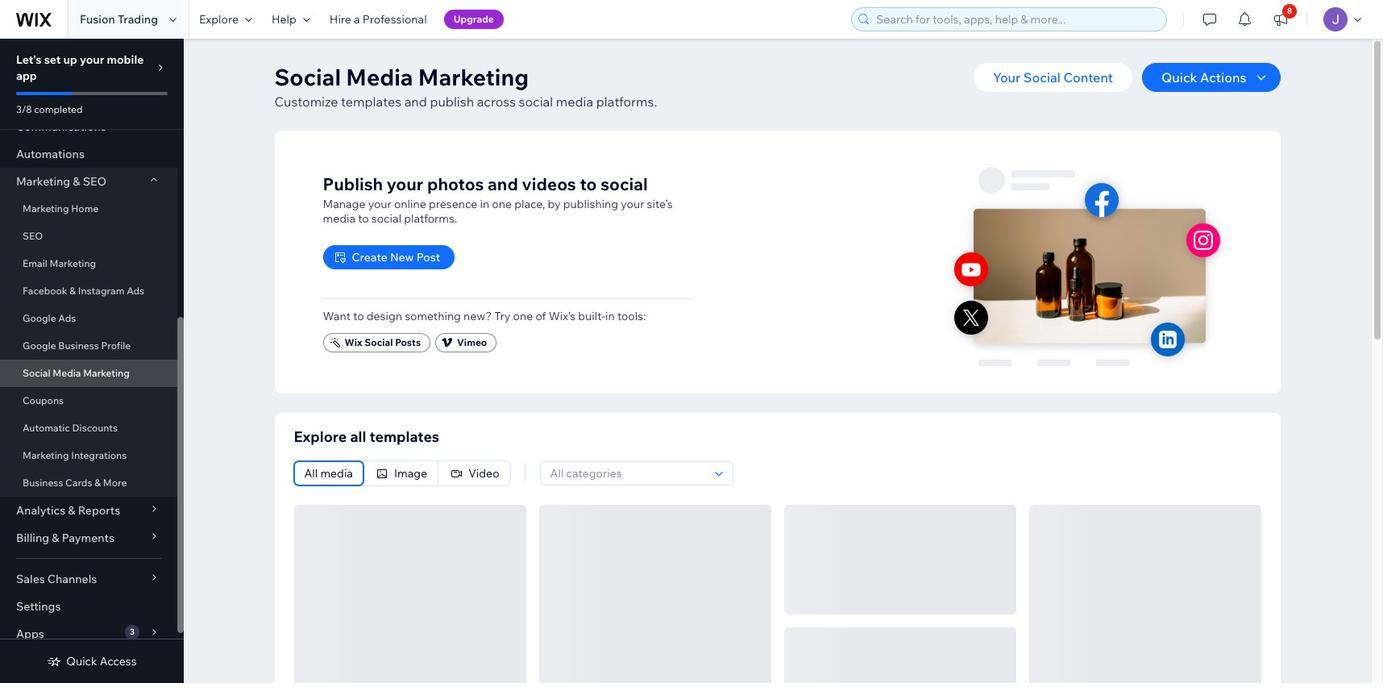 Task type: vqa. For each thing, say whether or not it's contained in the screenshot.
social within the Social Media Marketing Customize templates and publish across social media platforms.
yes



Task type: locate. For each thing, give the bounding box(es) containing it.
1 vertical spatial explore
[[294, 427, 347, 446]]

and up place,
[[488, 173, 518, 194]]

& for reports
[[68, 503, 75, 518]]

& for payments
[[52, 531, 59, 545]]

8 button
[[1264, 0, 1299, 39]]

media down the google business profile in the left of the page
[[53, 367, 81, 379]]

seo inside dropdown button
[[83, 174, 107, 189]]

0 vertical spatial explore
[[199, 12, 239, 27]]

0 horizontal spatial social
[[372, 211, 402, 225]]

google
[[23, 312, 56, 324], [23, 340, 56, 352]]

0 vertical spatial media
[[556, 94, 594, 110]]

one left of
[[513, 308, 533, 323]]

media inside social media marketing customize templates and publish across social media platforms.
[[556, 94, 594, 110]]

business up social media marketing
[[58, 340, 99, 352]]

& left 'reports'
[[68, 503, 75, 518]]

home
[[71, 202, 99, 215]]

your inside let's set up your mobile app
[[80, 52, 104, 67]]

quick for quick access
[[66, 654, 97, 669]]

1 horizontal spatial one
[[513, 308, 533, 323]]

1 vertical spatial media
[[53, 367, 81, 379]]

place,
[[515, 196, 545, 211]]

hire a professional link
[[320, 0, 437, 39]]

1 horizontal spatial explore
[[294, 427, 347, 446]]

billing & payments
[[16, 531, 114, 545]]

Search for tools, apps, help & more... field
[[872, 8, 1162, 31]]

2 vertical spatial media
[[320, 466, 353, 481]]

and inside publish your photos and videos to social manage your online presence in one place, by publishing your site's media to social platforms.
[[488, 173, 518, 194]]

ads inside facebook & instagram ads link
[[127, 285, 144, 297]]

explore up all media
[[294, 427, 347, 446]]

0 horizontal spatial and
[[405, 94, 427, 110]]

sales channels button
[[0, 565, 177, 593]]

0 vertical spatial ads
[[127, 285, 144, 297]]

vimeo
[[457, 336, 487, 348]]

by
[[548, 196, 561, 211]]

automatic discounts link
[[0, 415, 177, 442]]

quick inside button
[[1162, 69, 1198, 85]]

0 horizontal spatial in
[[480, 196, 490, 211]]

google for google ads
[[23, 312, 56, 324]]

& inside popup button
[[68, 503, 75, 518]]

marketing
[[418, 63, 529, 91], [16, 174, 70, 189], [23, 202, 69, 215], [50, 257, 96, 269], [83, 367, 130, 379], [23, 449, 69, 461]]

templates
[[341, 94, 402, 110], [370, 427, 439, 446]]

to up 'publishing'
[[580, 173, 597, 194]]

1 vertical spatial ads
[[58, 312, 76, 324]]

3/8 completed
[[16, 103, 83, 115]]

social inside social media marketing customize templates and publish across social media platforms.
[[275, 63, 341, 91]]

0 vertical spatial seo
[[83, 174, 107, 189]]

1 google from the top
[[23, 312, 56, 324]]

explore left help
[[199, 12, 239, 27]]

& right 'facebook'
[[70, 285, 76, 297]]

professional
[[363, 12, 427, 27]]

settings
[[16, 599, 61, 614]]

0 vertical spatial and
[[405, 94, 427, 110]]

media right all
[[320, 466, 353, 481]]

google ads link
[[0, 305, 177, 332]]

1 vertical spatial social
[[601, 173, 648, 194]]

explore
[[199, 12, 239, 27], [294, 427, 347, 446]]

in
[[480, 196, 490, 211], [606, 308, 615, 323]]

publish
[[430, 94, 474, 110]]

analytics & reports
[[16, 503, 120, 518]]

business up analytics
[[23, 477, 63, 489]]

and left publish
[[405, 94, 427, 110]]

1 vertical spatial and
[[488, 173, 518, 194]]

google down "google ads"
[[23, 340, 56, 352]]

media inside social media marketing customize templates and publish across social media platforms.
[[346, 63, 413, 91]]

social up create new post button
[[372, 211, 402, 225]]

profile
[[101, 340, 131, 352]]

quick
[[1162, 69, 1198, 85], [66, 654, 97, 669]]

0 vertical spatial quick
[[1162, 69, 1198, 85]]

1 horizontal spatial and
[[488, 173, 518, 194]]

google down 'facebook'
[[23, 312, 56, 324]]

help button
[[262, 0, 320, 39]]

integrations
[[71, 449, 127, 461]]

media inside sidebar element
[[53, 367, 81, 379]]

marketing down "automations"
[[16, 174, 70, 189]]

seo up email
[[23, 230, 43, 242]]

photos
[[427, 173, 484, 194]]

ads right the 'instagram'
[[127, 285, 144, 297]]

online
[[394, 196, 426, 211]]

your left 'online' on the top left
[[368, 196, 392, 211]]

your social content button
[[974, 63, 1133, 92]]

business cards & more link
[[0, 469, 177, 497]]

quick access
[[66, 654, 137, 669]]

marketing inside dropdown button
[[16, 174, 70, 189]]

google for google business profile
[[23, 340, 56, 352]]

media
[[556, 94, 594, 110], [323, 211, 356, 225], [320, 466, 353, 481]]

completed
[[34, 103, 83, 115]]

0 horizontal spatial platforms.
[[404, 211, 457, 225]]

media right across
[[556, 94, 594, 110]]

one
[[492, 196, 512, 211], [513, 308, 533, 323]]

reports
[[78, 503, 120, 518]]

media down publish
[[323, 211, 356, 225]]

upgrade
[[454, 13, 494, 25]]

media for social media marketing customize templates and publish across social media platforms.
[[346, 63, 413, 91]]

billing & payments button
[[0, 524, 177, 552]]

explore for explore all templates
[[294, 427, 347, 446]]

quick left the actions
[[1162, 69, 1198, 85]]

1 horizontal spatial quick
[[1162, 69, 1198, 85]]

0 vertical spatial media
[[346, 63, 413, 91]]

video
[[469, 466, 500, 481]]

let's set up your mobile app
[[16, 52, 144, 83]]

apps
[[16, 627, 44, 641]]

want to design something new? try one of wix's built-in tools:
[[323, 308, 646, 323]]

coupons
[[23, 394, 64, 406]]

content
[[1064, 69, 1114, 85]]

hire a professional
[[330, 12, 427, 27]]

site's
[[647, 196, 673, 211]]

0 vertical spatial one
[[492, 196, 512, 211]]

analytics
[[16, 503, 65, 518]]

publishing
[[564, 196, 619, 211]]

in left the tools:
[[606, 308, 615, 323]]

1 vertical spatial templates
[[370, 427, 439, 446]]

templates up image button
[[370, 427, 439, 446]]

seo link
[[0, 223, 177, 250]]

1 horizontal spatial ads
[[127, 285, 144, 297]]

manage
[[323, 196, 366, 211]]

All categories field
[[546, 462, 710, 485]]

media
[[346, 63, 413, 91], [53, 367, 81, 379]]

social right across
[[519, 94, 553, 110]]

business cards & more
[[23, 477, 127, 489]]

1 horizontal spatial platforms.
[[597, 94, 657, 110]]

media for social media marketing
[[53, 367, 81, 379]]

wix social posts button
[[323, 333, 431, 352]]

quick left access
[[66, 654, 97, 669]]

ads inside google ads link
[[58, 312, 76, 324]]

0 vertical spatial platforms.
[[597, 94, 657, 110]]

0 horizontal spatial quick
[[66, 654, 97, 669]]

1 vertical spatial media
[[323, 211, 356, 225]]

1 horizontal spatial seo
[[83, 174, 107, 189]]

social inside sidebar element
[[23, 367, 50, 379]]

1 horizontal spatial media
[[346, 63, 413, 91]]

create new post
[[352, 250, 440, 264]]

templates right customize
[[341, 94, 402, 110]]

ads up the google business profile in the left of the page
[[58, 312, 76, 324]]

social up 'publishing'
[[601, 173, 648, 194]]

create
[[352, 250, 388, 264]]

0 vertical spatial google
[[23, 312, 56, 324]]

0 vertical spatial social
[[519, 94, 553, 110]]

1 vertical spatial in
[[606, 308, 615, 323]]

help
[[272, 12, 297, 27]]

1 vertical spatial to
[[358, 211, 369, 225]]

payments
[[62, 531, 114, 545]]

quick inside sidebar element
[[66, 654, 97, 669]]

image
[[394, 466, 428, 481]]

2 vertical spatial social
[[372, 211, 402, 225]]

social media marketing link
[[0, 360, 177, 387]]

sidebar element
[[0, 0, 184, 683]]

video button
[[439, 461, 510, 485]]

1 vertical spatial google
[[23, 340, 56, 352]]

social right wix
[[365, 336, 393, 348]]

your right up
[[80, 52, 104, 67]]

ads
[[127, 285, 144, 297], [58, 312, 76, 324]]

email
[[23, 257, 48, 269]]

seo up marketing home link
[[83, 174, 107, 189]]

publish your photos and videos to social manage your online presence in one place, by publishing your site's media to social platforms.
[[323, 173, 673, 225]]

& up home
[[73, 174, 80, 189]]

0 horizontal spatial seo
[[23, 230, 43, 242]]

and
[[405, 94, 427, 110], [488, 173, 518, 194]]

0 horizontal spatial one
[[492, 196, 512, 211]]

0 horizontal spatial media
[[53, 367, 81, 379]]

media down hire a professional 'link' at the left top of the page
[[346, 63, 413, 91]]

a
[[354, 12, 360, 27]]

3
[[130, 627, 135, 637]]

analytics & reports button
[[0, 497, 177, 524]]

1 horizontal spatial in
[[606, 308, 615, 323]]

1 horizontal spatial social
[[519, 94, 553, 110]]

0 vertical spatial templates
[[341, 94, 402, 110]]

0 vertical spatial in
[[480, 196, 490, 211]]

mobile
[[107, 52, 144, 67]]

posts
[[395, 336, 421, 348]]

1 vertical spatial seo
[[23, 230, 43, 242]]

social media marketing
[[23, 367, 130, 379]]

fusion trading
[[80, 12, 158, 27]]

in right presence
[[480, 196, 490, 211]]

one left place,
[[492, 196, 512, 211]]

social right your on the top right
[[1024, 69, 1061, 85]]

1 vertical spatial platforms.
[[404, 211, 457, 225]]

marketing up facebook & instagram ads
[[50, 257, 96, 269]]

& for instagram
[[70, 285, 76, 297]]

to right want
[[353, 308, 364, 323]]

to down publish
[[358, 211, 369, 225]]

social up customize
[[275, 63, 341, 91]]

marketing up publish
[[418, 63, 529, 91]]

2 google from the top
[[23, 340, 56, 352]]

1 vertical spatial quick
[[66, 654, 97, 669]]

&
[[73, 174, 80, 189], [70, 285, 76, 297], [94, 477, 101, 489], [68, 503, 75, 518], [52, 531, 59, 545]]

social up the "coupons"
[[23, 367, 50, 379]]

marketing integrations
[[23, 449, 127, 461]]

0 horizontal spatial ads
[[58, 312, 76, 324]]

& right billing
[[52, 531, 59, 545]]

0 horizontal spatial explore
[[199, 12, 239, 27]]

email marketing
[[23, 257, 96, 269]]



Task type: describe. For each thing, give the bounding box(es) containing it.
2 vertical spatial to
[[353, 308, 364, 323]]

upgrade button
[[444, 10, 504, 29]]

new?
[[464, 308, 492, 323]]

communications
[[16, 119, 106, 134]]

media inside publish your photos and videos to social manage your online presence in one place, by publishing your site's media to social platforms.
[[323, 211, 356, 225]]

0 vertical spatial to
[[580, 173, 597, 194]]

built-
[[578, 308, 606, 323]]

in inside publish your photos and videos to social manage your online presence in one place, by publishing your site's media to social platforms.
[[480, 196, 490, 211]]

all media
[[304, 466, 353, 481]]

& for seo
[[73, 174, 80, 189]]

and inside social media marketing customize templates and publish across social media platforms.
[[405, 94, 427, 110]]

google business profile link
[[0, 332, 177, 360]]

social inside social media marketing customize templates and publish across social media platforms.
[[519, 94, 553, 110]]

marketing down "marketing & seo"
[[23, 202, 69, 215]]

media inside all media button
[[320, 466, 353, 481]]

of
[[536, 308, 546, 323]]

try
[[495, 308, 511, 323]]

templates inside social media marketing customize templates and publish across social media platforms.
[[341, 94, 402, 110]]

explore all templates
[[294, 427, 439, 446]]

marketing down 'profile'
[[83, 367, 130, 379]]

access
[[100, 654, 137, 669]]

facebook & instagram ads link
[[0, 277, 177, 305]]

all
[[304, 466, 318, 481]]

google ads
[[23, 312, 76, 324]]

1 vertical spatial one
[[513, 308, 533, 323]]

instagram
[[78, 285, 125, 297]]

channels
[[47, 572, 97, 586]]

coupons link
[[0, 387, 177, 415]]

billing
[[16, 531, 49, 545]]

tools:
[[618, 308, 646, 323]]

cards
[[65, 477, 92, 489]]

more
[[103, 477, 127, 489]]

all
[[350, 427, 366, 446]]

design
[[367, 308, 402, 323]]

social inside 'button'
[[365, 336, 393, 348]]

trading
[[118, 12, 158, 27]]

automatic discounts
[[23, 422, 118, 434]]

wix
[[345, 336, 362, 348]]

new
[[390, 250, 414, 264]]

let's
[[16, 52, 42, 67]]

create new post button
[[323, 245, 455, 269]]

sales
[[16, 572, 45, 586]]

discounts
[[72, 422, 118, 434]]

sales channels
[[16, 572, 97, 586]]

publish
[[323, 173, 383, 194]]

your up 'online' on the top left
[[387, 173, 424, 194]]

vimeo button
[[436, 333, 497, 352]]

one inside publish your photos and videos to social manage your online presence in one place, by publishing your site's media to social platforms.
[[492, 196, 512, 211]]

image button
[[364, 461, 438, 485]]

social inside button
[[1024, 69, 1061, 85]]

2 horizontal spatial social
[[601, 173, 648, 194]]

your
[[994, 69, 1021, 85]]

automations link
[[0, 140, 177, 168]]

marketing down automatic
[[23, 449, 69, 461]]

marketing home
[[23, 202, 99, 215]]

your social content
[[994, 69, 1114, 85]]

automatic
[[23, 422, 70, 434]]

explore for explore
[[199, 12, 239, 27]]

3/8
[[16, 103, 32, 115]]

set
[[44, 52, 61, 67]]

0 vertical spatial business
[[58, 340, 99, 352]]

want
[[323, 308, 351, 323]]

post
[[417, 250, 440, 264]]

social media marketing customize templates and publish across social media platforms.
[[275, 63, 657, 110]]

automations
[[16, 147, 85, 161]]

email marketing link
[[0, 250, 177, 277]]

quick actions
[[1162, 69, 1247, 85]]

up
[[63, 52, 77, 67]]

app
[[16, 69, 37, 83]]

quick for quick actions
[[1162, 69, 1198, 85]]

facebook & instagram ads
[[23, 285, 144, 297]]

wix social posts
[[345, 336, 421, 348]]

fusion
[[80, 12, 115, 27]]

8
[[1288, 6, 1293, 16]]

& left more
[[94, 477, 101, 489]]

1 vertical spatial business
[[23, 477, 63, 489]]

facebook
[[23, 285, 67, 297]]

settings link
[[0, 593, 177, 620]]

platforms. inside social media marketing customize templates and publish across social media platforms.
[[597, 94, 657, 110]]

communications button
[[0, 113, 177, 140]]

presence
[[429, 196, 478, 211]]

your left site's
[[621, 196, 645, 211]]

all media button
[[294, 461, 364, 485]]

marketing inside social media marketing customize templates and publish across social media platforms.
[[418, 63, 529, 91]]

something
[[405, 308, 461, 323]]

platforms. inside publish your photos and videos to social manage your online presence in one place, by publishing your site's media to social platforms.
[[404, 211, 457, 225]]

marketing integrations link
[[0, 442, 177, 469]]

across
[[477, 94, 516, 110]]

quick actions button
[[1143, 63, 1281, 92]]



